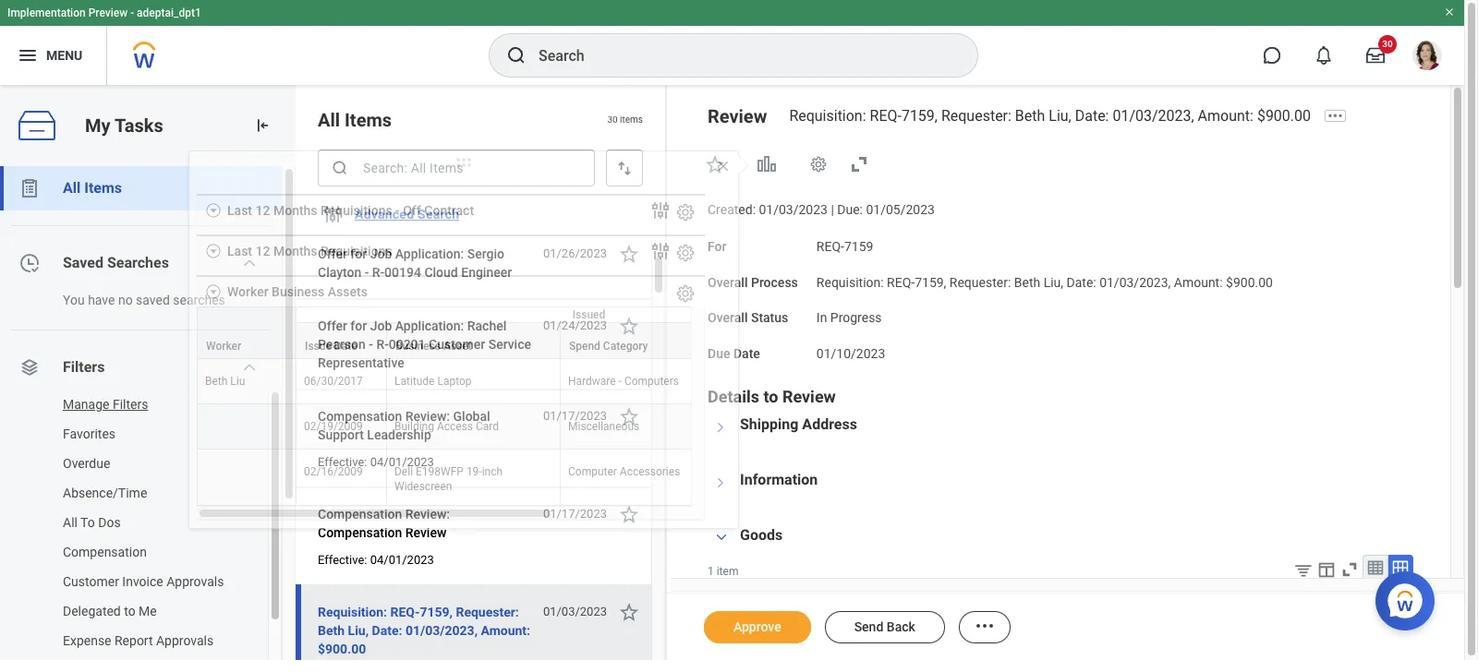 Task type: vqa. For each thing, say whether or not it's contained in the screenshot.
customers
no



Task type: locate. For each thing, give the bounding box(es) containing it.
fullscreen image right click to view/edit grid preferences image
[[1340, 560, 1360, 580]]

for for clayton
[[351, 247, 367, 262]]

0 vertical spatial effective: 04/01/2023
[[318, 456, 434, 469]]

1 vertical spatial job
[[370, 319, 392, 334]]

computers
[[625, 375, 679, 388]]

cell for 02/19/2009
[[197, 405, 297, 450]]

0 vertical spatial 12
[[256, 203, 270, 218]]

all inside button
[[63, 179, 81, 197]]

star image down the hardware - computers
[[618, 406, 640, 428]]

01/03/2023
[[759, 202, 828, 217], [543, 605, 607, 619]]

30 for 30
[[1383, 39, 1393, 49]]

7159, for review
[[902, 107, 938, 125]]

review down widescreen
[[405, 526, 447, 541]]

30 button
[[1356, 35, 1397, 76]]

you
[[63, 293, 85, 308]]

0 vertical spatial job
[[370, 247, 392, 262]]

1 row from the top
[[197, 307, 883, 360]]

row containing beth liu
[[197, 359, 883, 405]]

job up "00194"
[[370, 247, 392, 262]]

job inside offer for job application: sergio clayton - r-00194 cloud engineer
[[370, 247, 392, 262]]

asset
[[444, 340, 472, 353]]

months left configure image
[[273, 203, 318, 218]]

0 vertical spatial 04/01/2023
[[370, 456, 434, 469]]

2 vertical spatial requester:
[[456, 605, 519, 620]]

requisition: req-7159, requester: beth liu, date: 01/03/2023, amount: $900.00 element
[[790, 107, 1322, 125], [817, 271, 1273, 290]]

0 vertical spatial review
[[708, 105, 767, 128]]

approvals for customer invoice approvals
[[166, 575, 224, 590]]

job for 00201
[[370, 319, 392, 334]]

1 collapse image from the top
[[206, 203, 222, 219]]

2 offer from the top
[[318, 319, 347, 334]]

-
[[130, 6, 134, 19], [396, 203, 400, 218], [365, 265, 369, 280], [369, 337, 373, 352], [619, 375, 622, 388]]

date right due
[[734, 347, 760, 361]]

Search: All Items text field
[[318, 150, 595, 187]]

notifications large image
[[1315, 46, 1333, 65]]

effective: 04/01/2023 down the leadership
[[318, 456, 434, 469]]

offer up issue date
[[318, 319, 347, 334]]

liu, inside requisition: req-7159, requester: beth liu, date: 01/03/2023, amount: $900.00
[[348, 624, 369, 639]]

effective:
[[318, 456, 367, 469], [318, 554, 367, 567]]

$900.00 for overall process
[[1226, 275, 1273, 290]]

1 effective: 04/01/2023 from the top
[[318, 456, 434, 469]]

offer for job application: rachel pearson - r-00201 customer service representative
[[318, 319, 531, 371]]

06/30/2017
[[304, 375, 363, 388]]

1 horizontal spatial to
[[764, 387, 779, 406]]

r- for 00194
[[372, 265, 385, 280]]

1 review: from the top
[[405, 409, 450, 424]]

1 horizontal spatial business
[[396, 340, 441, 353]]

items down my
[[84, 179, 122, 197]]

business inside popup button
[[396, 340, 441, 353]]

1 vertical spatial search image
[[331, 159, 349, 177]]

0 vertical spatial chevron down image
[[242, 256, 257, 271]]

months
[[273, 203, 318, 218], [273, 244, 318, 259]]

amount: for overall process
[[1174, 275, 1223, 290]]

1 for from the top
[[351, 247, 367, 262]]

1 vertical spatial offer
[[318, 319, 347, 334]]

overall for overall status
[[708, 311, 748, 326]]

saved searches button
[[0, 241, 282, 286]]

global
[[453, 409, 490, 424]]

0 vertical spatial $900.00
[[1258, 107, 1311, 125]]

12 up 'worker business assets'
[[256, 244, 270, 259]]

requisition: req-7159, requester: beth liu, date: 01/03/2023, amount: $900.00 element for overall process
[[817, 271, 1273, 290]]

1 vertical spatial last
[[227, 244, 252, 259]]

r- for 00201
[[376, 337, 389, 352]]

1 vertical spatial for
[[351, 319, 367, 334]]

all left to
[[63, 516, 78, 530]]

12 up 'last 12 months requisitions'
[[256, 203, 270, 218]]

created:
[[708, 202, 756, 217]]

04/01/2023 down the leadership
[[370, 456, 434, 469]]

issue date button
[[297, 323, 386, 359]]

customer invoice approvals
[[63, 575, 224, 590]]

3 star image from the top
[[618, 602, 640, 624]]

1 12 from the top
[[256, 203, 270, 218]]

30 left the 'profile logan mcneil' icon
[[1383, 39, 1393, 49]]

customer
[[429, 337, 485, 352], [63, 575, 119, 590]]

12
[[256, 203, 270, 218], [256, 244, 270, 259]]

7159, inside requisition: req-7159, requester: beth liu, date: 01/03/2023, amount: $900.00
[[420, 605, 453, 620]]

to for me
[[124, 604, 136, 619]]

1 list from the top
[[0, 166, 296, 661]]

effective: for compensation review: global support leadership
[[318, 456, 367, 469]]

approvals inside expense report approvals button
[[156, 634, 214, 649]]

2 application: from the top
[[395, 319, 464, 334]]

0 vertical spatial last
[[227, 203, 252, 218]]

overdue
[[63, 457, 110, 471]]

application: up business asset
[[395, 319, 464, 334]]

contract
[[424, 203, 474, 218]]

effective: 04/01/2023 for review
[[318, 554, 434, 567]]

in
[[817, 311, 827, 326]]

offer inside offer for job application: rachel pearson - r-00201 customer service representative
[[318, 319, 347, 334]]

date:
[[1075, 107, 1109, 125], [1067, 275, 1097, 290], [372, 624, 402, 639]]

0 horizontal spatial all items
[[63, 179, 122, 197]]

2 vertical spatial 01/03/2023,
[[406, 624, 478, 639]]

r- right clayton
[[372, 265, 385, 280]]

requisition: for review
[[790, 107, 866, 125]]

review up close view related information image
[[708, 105, 767, 128]]

1 vertical spatial overall
[[708, 311, 748, 326]]

04/01/2023 down compensation review: compensation review
[[370, 554, 434, 567]]

1 requisitions from the top
[[321, 203, 392, 218]]

for inside offer for job application: sergio clayton - r-00194 cloud engineer
[[351, 247, 367, 262]]

- inside offer for job application: sergio clayton - r-00194 cloud engineer
[[365, 265, 369, 280]]

toolbar
[[1280, 555, 1414, 584]]

for for pearson
[[351, 319, 367, 334]]

01/03/2023, inside requisition: req-7159, requester: beth liu, date: 01/03/2023, amount: $900.00
[[406, 624, 478, 639]]

overall
[[708, 275, 748, 290], [708, 311, 748, 326]]

filters up manage
[[63, 359, 105, 376]]

1 horizontal spatial filters
[[113, 397, 148, 412]]

1 vertical spatial r-
[[376, 337, 389, 352]]

computer accessories element
[[568, 462, 680, 479]]

configure image right configure and view chart data image
[[676, 202, 696, 223]]

compensation
[[318, 409, 402, 424], [318, 507, 402, 522], [318, 526, 402, 541], [63, 545, 147, 560]]

hardware - computers element
[[568, 371, 679, 388]]

offer for job application: sergio clayton - r-00194 cloud engineer
[[318, 247, 512, 280]]

collapse image up worker popup button
[[206, 285, 222, 300]]

requisition: req-7159, requester: beth liu, date: 01/03/2023, amount: $900.00 for review
[[790, 107, 1311, 125]]

requisition: req-7159, requester: beth liu, date: 01/03/2023, amount: $900.00
[[790, 107, 1311, 125], [817, 275, 1273, 290], [318, 605, 530, 657]]

5 row from the top
[[197, 450, 883, 507]]

1 horizontal spatial all items
[[318, 109, 392, 131]]

cell left 02/16/2009
[[197, 450, 297, 507]]

all items up last 12 months requisitions - off contract
[[318, 109, 392, 131]]

my
[[85, 114, 110, 136]]

1 04/01/2023 from the top
[[370, 456, 434, 469]]

worker column header
[[197, 307, 297, 360]]

application: for cloud
[[395, 247, 464, 262]]

0 vertical spatial r-
[[372, 265, 385, 280]]

r- up representative
[[376, 337, 389, 352]]

1 last from the top
[[227, 203, 252, 218]]

0 vertical spatial filters
[[63, 359, 105, 376]]

2 overall from the top
[[708, 311, 748, 326]]

date up representative
[[334, 340, 357, 353]]

0 vertical spatial items
[[345, 109, 392, 131]]

approvals inside customer invoice approvals button
[[166, 575, 224, 590]]

issue
[[305, 340, 332, 353]]

beth liu element
[[205, 371, 245, 388]]

2 horizontal spatial review
[[783, 387, 836, 406]]

$900.00 inside requisition: req-7159, requester: beth liu, date: 01/03/2023, amount: $900.00 button
[[318, 642, 366, 657]]

for up clayton
[[351, 247, 367, 262]]

overall up due date at bottom
[[708, 311, 748, 326]]

list containing manage filters
[[0, 390, 282, 661]]

30 inside button
[[1383, 39, 1393, 49]]

list
[[0, 166, 296, 661], [0, 390, 282, 661]]

1 vertical spatial configure image
[[676, 243, 696, 263]]

1 vertical spatial requisition: req-7159, requester: beth liu, date: 01/03/2023, amount: $900.00
[[817, 275, 1273, 290]]

application: up the cloud
[[395, 247, 464, 262]]

application:
[[395, 247, 464, 262], [395, 319, 464, 334]]

2 vertical spatial star image
[[618, 602, 640, 624]]

2 row from the top
[[197, 323, 883, 376]]

requisition: req-7159, requester: beth liu, date: 01/03/2023, amount: $900.00 element for review
[[790, 107, 1322, 125]]

list inside my tasks element
[[0, 390, 282, 661]]

1 horizontal spatial items
[[345, 109, 392, 131]]

review
[[708, 105, 767, 128], [783, 387, 836, 406], [405, 526, 447, 541]]

dos
[[98, 516, 121, 530]]

all right clipboard icon
[[63, 179, 81, 197]]

representative
[[318, 356, 405, 371]]

1 horizontal spatial customer
[[429, 337, 485, 352]]

last up 'worker business assets'
[[227, 244, 252, 259]]

review: inside compensation review: global support leadership
[[405, 409, 450, 424]]

worker for worker business assets
[[227, 285, 269, 299]]

0 vertical spatial application:
[[395, 247, 464, 262]]

- right preview
[[130, 6, 134, 19]]

0 vertical spatial overall
[[708, 275, 748, 290]]

0 horizontal spatial fullscreen image
[[848, 153, 870, 176]]

1 vertical spatial customer
[[63, 575, 119, 590]]

off
[[403, 203, 421, 218]]

click to view/edit grid preferences image
[[1317, 560, 1337, 580]]

1 overall from the top
[[708, 275, 748, 290]]

building
[[395, 420, 434, 433]]

offer inside offer for job application: sergio clayton - r-00194 cloud engineer
[[318, 247, 347, 262]]

1 vertical spatial filters
[[113, 397, 148, 412]]

configure image for last 12 months requisitions - off contract
[[676, 202, 696, 223]]

amount: inside requisition: req-7159, requester: beth liu, date: 01/03/2023, amount: $900.00 element
[[1174, 275, 1223, 290]]

0 vertical spatial effective:
[[318, 456, 367, 469]]

1 vertical spatial 30
[[607, 115, 618, 125]]

my tasks
[[85, 114, 163, 136]]

issue date
[[305, 340, 357, 353]]

hardware - computers
[[568, 375, 679, 388]]

2 requisitions from the top
[[321, 244, 392, 259]]

application: inside offer for job application: sergio clayton - r-00194 cloud engineer
[[395, 247, 464, 262]]

to inside the delegated to me button
[[124, 604, 136, 619]]

2 job from the top
[[370, 319, 392, 334]]

requisitions
[[321, 203, 392, 218], [321, 244, 392, 259]]

2 vertical spatial $900.00
[[318, 642, 366, 657]]

effective: 04/01/2023 down compensation review: compensation review
[[318, 554, 434, 567]]

30 left items
[[607, 115, 618, 125]]

1 vertical spatial star image
[[618, 504, 640, 526]]

category
[[603, 340, 648, 353]]

job inside offer for job application: rachel pearson - r-00201 customer service representative
[[370, 319, 392, 334]]

approve
[[734, 620, 781, 635]]

business down 'last 12 months requisitions'
[[272, 285, 325, 299]]

0 vertical spatial 01/03/2023,
[[1113, 107, 1195, 125]]

12 for last 12 months requisitions - off contract
[[256, 203, 270, 218]]

1 vertical spatial 01/03/2023
[[543, 605, 607, 619]]

for up pearson
[[351, 319, 367, 334]]

0 horizontal spatial customer
[[63, 575, 119, 590]]

move modal image
[[445, 152, 482, 174]]

1 vertical spatial all
[[63, 179, 81, 197]]

amount: for review
[[1198, 107, 1254, 125]]

2 effective: from the top
[[318, 554, 367, 567]]

Search Workday  search field
[[539, 35, 940, 76]]

2 review: from the top
[[405, 507, 450, 522]]

star image for effective: 04/01/2023
[[618, 406, 640, 428]]

star image
[[618, 243, 640, 265], [618, 504, 640, 526], [618, 602, 640, 624]]

business asset button
[[387, 323, 560, 359]]

0 vertical spatial for
[[351, 247, 367, 262]]

1 horizontal spatial 30
[[1383, 39, 1393, 49]]

configure image
[[676, 202, 696, 223], [676, 243, 696, 263]]

0 vertical spatial customer
[[429, 337, 485, 352]]

approvals right invoice
[[166, 575, 224, 590]]

offer for offer for job application: rachel pearson - r-00201 customer service representative
[[318, 319, 347, 334]]

3 collapse image from the top
[[206, 285, 222, 300]]

2 cell from the top
[[197, 450, 297, 507]]

review:
[[405, 409, 450, 424], [405, 507, 450, 522]]

0 vertical spatial liu,
[[1049, 107, 1072, 125]]

collapse image up searches
[[206, 244, 222, 260]]

dell
[[395, 466, 413, 479]]

to for review
[[764, 387, 779, 406]]

goods group
[[708, 527, 1414, 661]]

0 vertical spatial configure image
[[676, 202, 696, 223]]

0 vertical spatial business
[[272, 285, 325, 299]]

to up shipping
[[764, 387, 779, 406]]

- inside menu banner
[[130, 6, 134, 19]]

1 vertical spatial 01/17/2023
[[543, 507, 607, 521]]

1 months from the top
[[273, 203, 318, 218]]

1 vertical spatial worker
[[206, 340, 241, 353]]

1 vertical spatial months
[[273, 244, 318, 259]]

chevron down image
[[242, 360, 257, 375]]

send back
[[854, 620, 916, 635]]

pearson
[[318, 337, 366, 352]]

overall status
[[708, 311, 789, 326]]

approvals
[[166, 575, 224, 590], [156, 634, 214, 649]]

computer
[[568, 466, 617, 479]]

items up last 12 months requisitions - off contract
[[345, 109, 392, 131]]

date for due date
[[734, 347, 760, 361]]

filters inside dropdown button
[[63, 359, 105, 376]]

worker
[[227, 285, 269, 299], [206, 340, 241, 353]]

0 vertical spatial offer
[[318, 247, 347, 262]]

0 vertical spatial 30
[[1383, 39, 1393, 49]]

01/03/2023 inside item list element
[[543, 605, 607, 619]]

worker up beth liu element
[[206, 340, 241, 353]]

job up 00201
[[370, 319, 392, 334]]

filters up favorites button
[[113, 397, 148, 412]]

compensation for compensation
[[63, 545, 147, 560]]

configure image for last 12 months requisitions
[[676, 243, 696, 263]]

2 configure image from the top
[[676, 243, 696, 263]]

review up shipping address button
[[783, 387, 836, 406]]

1 application: from the top
[[395, 247, 464, 262]]

1 horizontal spatial 01/03/2023
[[759, 202, 828, 217]]

no
[[118, 293, 133, 308]]

2 collapse image from the top
[[206, 244, 222, 260]]

collapse image
[[206, 203, 222, 219], [206, 244, 222, 260], [206, 285, 222, 300]]

2 list from the top
[[0, 390, 282, 661]]

- right clayton
[[365, 265, 369, 280]]

0 vertical spatial all
[[318, 109, 340, 131]]

approvals down me
[[156, 634, 214, 649]]

7159, inside requisition: req-7159, requester: beth liu, date: 01/03/2023, amount: $900.00 element
[[915, 275, 947, 290]]

0 vertical spatial to
[[764, 387, 779, 406]]

star image up created:
[[704, 153, 726, 176]]

1 offer from the top
[[318, 247, 347, 262]]

30 for 30 items
[[607, 115, 618, 125]]

report
[[115, 634, 153, 649]]

1 vertical spatial to
[[124, 604, 136, 619]]

1 star image from the top
[[618, 243, 640, 265]]

overall down for
[[708, 275, 748, 290]]

0 vertical spatial search image
[[505, 44, 528, 67]]

- right hardware
[[619, 375, 622, 388]]

to left me
[[124, 604, 136, 619]]

all items right clipboard icon
[[63, 179, 122, 197]]

beth inside button
[[318, 624, 345, 639]]

0 vertical spatial all items
[[318, 109, 392, 131]]

compensation inside compensation review: global support leadership
[[318, 409, 402, 424]]

1 vertical spatial requisition:
[[817, 275, 884, 290]]

1 vertical spatial requisition: req-7159, requester: beth liu, date: 01/03/2023, amount: $900.00 element
[[817, 271, 1273, 290]]

7159,
[[902, 107, 938, 125], [915, 275, 947, 290], [420, 605, 453, 620]]

1 effective: from the top
[[318, 456, 367, 469]]

2 months from the top
[[273, 244, 318, 259]]

- up representative
[[369, 337, 373, 352]]

fullscreen image
[[848, 153, 870, 176], [1340, 560, 1360, 580]]

row containing 02/16/2009
[[197, 450, 883, 507]]

requisitions for last 12 months requisitions - off contract
[[321, 203, 392, 218]]

0 vertical spatial 7159,
[[902, 107, 938, 125]]

2 01/17/2023 from the top
[[543, 507, 607, 521]]

all items inside item list element
[[318, 109, 392, 131]]

2 04/01/2023 from the top
[[370, 554, 434, 567]]

requisition: req-7159, requester: beth liu, date: 01/03/2023, amount: $900.00 for overall process
[[817, 275, 1273, 290]]

amount:
[[1198, 107, 1254, 125], [1174, 275, 1223, 290], [481, 624, 530, 639]]

chevron down image up 1 item
[[711, 531, 733, 544]]

1 horizontal spatial search image
[[505, 44, 528, 67]]

2 vertical spatial date:
[[372, 624, 402, 639]]

star image up category
[[618, 315, 640, 337]]

service
[[489, 337, 531, 352]]

1 cell from the top
[[197, 405, 297, 450]]

1 vertical spatial requester:
[[950, 275, 1011, 290]]

0 horizontal spatial date
[[334, 340, 357, 353]]

01/17/2023 down hardware
[[543, 409, 607, 423]]

2 vertical spatial 7159,
[[420, 605, 453, 620]]

chevron down image
[[242, 256, 257, 271], [711, 531, 733, 544]]

1 job from the top
[[370, 247, 392, 262]]

spend category
[[569, 340, 648, 353]]

1 vertical spatial effective:
[[318, 554, 367, 567]]

application: inside offer for job application: rachel pearson - r-00201 customer service representative
[[395, 319, 464, 334]]

review: for compensation
[[405, 507, 450, 522]]

effective: down support
[[318, 456, 367, 469]]

1 vertical spatial requisitions
[[321, 244, 392, 259]]

01/17/2023 for compensation review: compensation review
[[543, 507, 607, 521]]

configure image
[[676, 284, 696, 304]]

offer up clayton
[[318, 247, 347, 262]]

support
[[318, 428, 364, 443]]

cell down liu
[[197, 405, 297, 450]]

1 vertical spatial 7159,
[[915, 275, 947, 290]]

2 vertical spatial collapse image
[[206, 285, 222, 300]]

all inside item list element
[[318, 109, 340, 131]]

business up the latitude on the bottom left of the page
[[396, 340, 441, 353]]

for
[[351, 247, 367, 262], [351, 319, 367, 334]]

row
[[197, 307, 883, 360], [197, 323, 883, 376], [197, 359, 883, 405], [197, 405, 883, 450], [197, 450, 883, 507]]

beth
[[1015, 107, 1045, 125], [1014, 275, 1041, 290], [205, 375, 228, 388], [318, 624, 345, 639]]

1 vertical spatial application:
[[395, 319, 464, 334]]

0 horizontal spatial 01/03/2023
[[543, 605, 607, 619]]

miscellaneous element
[[568, 417, 640, 433]]

2 effective: 04/01/2023 from the top
[[318, 554, 434, 567]]

search image
[[505, 44, 528, 67], [331, 159, 349, 177]]

fullscreen image right gear image
[[848, 153, 870, 176]]

1 vertical spatial review:
[[405, 507, 450, 522]]

1 vertical spatial liu,
[[1044, 275, 1064, 290]]

req-7159 element
[[817, 235, 874, 254]]

4 row from the top
[[197, 405, 883, 450]]

information button
[[740, 471, 818, 489]]

0 vertical spatial requisition: req-7159, requester: beth liu, date: 01/03/2023, amount: $900.00
[[790, 107, 1311, 125]]

review: inside compensation review: compensation review
[[405, 507, 450, 522]]

filters inside 'button'
[[113, 397, 148, 412]]

all right transformation import icon
[[318, 109, 340, 131]]

collapse image for worker business assets
[[206, 285, 222, 300]]

business
[[272, 285, 325, 299], [396, 340, 441, 353]]

compensation review: compensation review
[[318, 507, 450, 541]]

implementation
[[7, 6, 86, 19]]

collapse image up saved searches dropdown button
[[206, 203, 222, 219]]

0 vertical spatial requisition: req-7159, requester: beth liu, date: 01/03/2023, amount: $900.00 element
[[790, 107, 1322, 125]]

2 for from the top
[[351, 319, 367, 334]]

star image
[[704, 153, 726, 176], [618, 315, 640, 337], [618, 406, 640, 428]]

customer inside offer for job application: rachel pearson - r-00201 customer service representative
[[429, 337, 485, 352]]

0 vertical spatial requester:
[[942, 107, 1012, 125]]

approve button
[[704, 612, 811, 644]]

tasks
[[115, 114, 163, 136]]

01/17/2023 down computer
[[543, 507, 607, 521]]

laptop
[[438, 375, 472, 388]]

2 12 from the top
[[256, 244, 270, 259]]

for inside offer for job application: rachel pearson - r-00201 customer service representative
[[351, 319, 367, 334]]

close view related information image
[[716, 159, 731, 174]]

accessories
[[620, 466, 680, 479]]

r- inside offer for job application: rachel pearson - r-00201 customer service representative
[[376, 337, 389, 352]]

favorites button
[[0, 420, 250, 449]]

1 horizontal spatial review
[[708, 105, 767, 128]]

dialog
[[189, 151, 883, 530]]

to
[[764, 387, 779, 406], [124, 604, 136, 619]]

spend
[[569, 340, 601, 353]]

effective: 04/01/2023 for support
[[318, 456, 434, 469]]

chevron down image up 'worker business assets'
[[242, 256, 257, 271]]

chevron down image inside saved searches dropdown button
[[242, 256, 257, 271]]

3 row from the top
[[197, 359, 883, 405]]

1 vertical spatial collapse image
[[206, 244, 222, 260]]

30 inside item list element
[[607, 115, 618, 125]]

due date element
[[817, 335, 886, 363]]

0 horizontal spatial to
[[124, 604, 136, 619]]

1 01/17/2023 from the top
[[543, 409, 607, 423]]

2 last from the top
[[227, 244, 252, 259]]

2 star image from the top
[[618, 504, 640, 526]]

months up 'worker business assets'
[[273, 244, 318, 259]]

worker inside popup button
[[206, 340, 241, 353]]

cell
[[197, 405, 297, 450], [197, 450, 297, 507]]

01/10/2023
[[817, 347, 886, 361]]

01/03/2023, for overall process
[[1100, 275, 1171, 290]]

last 12 months requisitions
[[227, 244, 392, 259]]

requisition: inside requisition: req-7159, requester: beth liu, date: 01/03/2023, amount: $900.00
[[318, 605, 387, 620]]

1 vertical spatial effective: 04/01/2023
[[318, 554, 434, 567]]

months for last 12 months requisitions - off contract
[[273, 203, 318, 218]]

2 vertical spatial star image
[[618, 406, 640, 428]]

1 configure image from the top
[[676, 202, 696, 223]]

effective: down compensation review: compensation review
[[318, 554, 367, 567]]

related actions image
[[974, 616, 996, 638]]

0 vertical spatial collapse image
[[206, 203, 222, 219]]

r- inside offer for job application: sergio clayton - r-00194 cloud engineer
[[372, 265, 385, 280]]

1 vertical spatial 04/01/2023
[[370, 554, 434, 567]]

1 vertical spatial all items
[[63, 179, 122, 197]]

last up 'last 12 months requisitions'
[[227, 203, 252, 218]]

worker up worker popup button
[[227, 285, 269, 299]]

action bar region
[[667, 593, 1465, 661]]

0 vertical spatial requisitions
[[321, 203, 392, 218]]

liu,
[[1049, 107, 1072, 125], [1044, 275, 1064, 290], [348, 624, 369, 639]]

0 vertical spatial requisition:
[[790, 107, 866, 125]]

date inside popup button
[[334, 340, 357, 353]]

configure image right configure and view chart data icon
[[676, 243, 696, 263]]

1 vertical spatial business
[[396, 340, 441, 353]]

gear image
[[810, 155, 828, 174]]

advanced search button
[[347, 196, 467, 233]]

1 horizontal spatial date
[[734, 347, 760, 361]]

2 vertical spatial requisition: req-7159, requester: beth liu, date: 01/03/2023, amount: $900.00
[[318, 605, 530, 657]]

compensation inside compensation button
[[63, 545, 147, 560]]

approvals for expense report approvals
[[156, 634, 214, 649]]

expand table image
[[1392, 559, 1410, 577]]

1 vertical spatial 01/03/2023,
[[1100, 275, 1171, 290]]

engineer
[[461, 265, 512, 280]]

compensation review: compensation review button
[[318, 504, 533, 544]]

1 horizontal spatial chevron down image
[[711, 531, 733, 544]]



Task type: describe. For each thing, give the bounding box(es) containing it.
worker business assets
[[227, 285, 368, 299]]

date: for overall process
[[1067, 275, 1097, 290]]

requisitions for last 12 months requisitions
[[321, 244, 392, 259]]

searches
[[173, 293, 225, 308]]

00194
[[385, 265, 421, 280]]

items inside button
[[84, 179, 122, 197]]

collapse image for last 12 months requisitions - off contract
[[206, 203, 222, 219]]

delegated
[[63, 604, 121, 619]]

review inside compensation review: compensation review
[[405, 526, 447, 541]]

profile logan mcneil image
[[1413, 41, 1443, 74]]

04/01/2023 for review
[[370, 554, 434, 567]]

1 vertical spatial review
[[783, 387, 836, 406]]

for
[[708, 239, 727, 254]]

expense report approvals button
[[0, 627, 250, 656]]

implementation preview -   adeptai_dpt1
[[7, 6, 201, 19]]

menu banner
[[0, 0, 1465, 85]]

worker button
[[198, 308, 296, 359]]

transformation import image
[[253, 116, 272, 135]]

configure and view chart data image
[[650, 200, 672, 222]]

issued button
[[297, 308, 882, 323]]

compensation review: global support leadership button
[[318, 406, 533, 446]]

overall status element
[[817, 300, 882, 327]]

select to filter grid data image
[[1294, 561, 1314, 580]]

application: for customer
[[395, 319, 464, 334]]

$900.00 for review
[[1258, 107, 1311, 125]]

0 vertical spatial fullscreen image
[[848, 153, 870, 176]]

requisition: for overall process
[[817, 275, 884, 290]]

requester: inside button
[[456, 605, 519, 620]]

customer invoice approvals button
[[0, 567, 250, 597]]

details to review
[[708, 387, 836, 406]]

issued
[[573, 309, 606, 322]]

spend category button
[[561, 323, 734, 359]]

effective: for compensation review: compensation review
[[318, 554, 367, 567]]

access
[[437, 420, 473, 433]]

absence/time
[[63, 486, 147, 501]]

business asset
[[396, 340, 472, 353]]

- left off on the top left of page
[[396, 203, 400, 218]]

all inside 'button'
[[63, 516, 78, 530]]

configure image
[[322, 203, 344, 225]]

last 12 months requisitions - off contract
[[227, 203, 474, 218]]

close environment banner image
[[1444, 6, 1455, 18]]

delegated to me button
[[0, 597, 250, 627]]

me
[[139, 604, 157, 619]]

star image for requisition: req-7159, requester: beth liu, date: 01/03/2023, amount: $900.00
[[618, 602, 640, 624]]

offer for job application: rachel pearson - r-00201 customer service representative button
[[318, 315, 533, 374]]

star image for 01/24/2023
[[618, 315, 640, 337]]

req- inside requisition: req-7159, requester: beth liu, date: 01/03/2023, amount: $900.00
[[390, 605, 420, 620]]

1
[[708, 565, 714, 578]]

last for last 12 months requisitions - off contract
[[227, 203, 252, 218]]

dialog containing last 12 months requisitions - off contract
[[189, 151, 883, 530]]

status
[[751, 311, 789, 326]]

items inside item list element
[[345, 109, 392, 131]]

all items inside button
[[63, 179, 122, 197]]

02/16/2009
[[304, 466, 363, 479]]

expense
[[63, 634, 111, 649]]

manage filters button
[[0, 390, 250, 420]]

compensation for compensation review: compensation review
[[318, 507, 402, 522]]

filters button
[[0, 346, 282, 390]]

- inside offer for job application: rachel pearson - r-00201 customer service representative
[[369, 337, 373, 352]]

1 horizontal spatial fullscreen image
[[1340, 560, 1360, 580]]

searches
[[107, 254, 169, 272]]

assets
[[328, 285, 368, 299]]

list containing all items
[[0, 166, 296, 661]]

details
[[708, 387, 760, 406]]

clipboard image
[[18, 177, 41, 200]]

in progress
[[817, 311, 882, 326]]

1 item
[[708, 565, 739, 578]]

you have no saved searches button
[[0, 286, 263, 315]]

shipping address
[[740, 416, 858, 433]]

01/26/2023
[[543, 247, 607, 261]]

cell for 02/16/2009
[[197, 450, 297, 507]]

date for issue date
[[334, 340, 357, 353]]

advanced search
[[355, 207, 460, 222]]

0 vertical spatial star image
[[704, 153, 726, 176]]

toolbar inside goods group
[[1280, 555, 1414, 584]]

computer accessories
[[568, 466, 680, 479]]

items
[[620, 115, 643, 125]]

amount: inside requisition: req-7159, requester: beth liu, date: 01/03/2023, amount: $900.00
[[481, 624, 530, 639]]

you have no saved searches
[[63, 293, 225, 308]]

information
[[740, 471, 818, 489]]

overall for overall process
[[708, 275, 748, 290]]

worker for worker
[[206, 340, 241, 353]]

clayton
[[318, 265, 362, 280]]

02/19/2009
[[304, 420, 363, 433]]

star image for offer for job application: sergio clayton - r-00194 cloud engineer
[[618, 243, 640, 265]]

menu
[[46, 48, 82, 62]]

19-
[[467, 466, 482, 479]]

overdue button
[[0, 449, 250, 479]]

configure and view chart data image
[[650, 240, 672, 262]]

goods
[[740, 527, 783, 544]]

offer for offer for job application: sergio clayton - r-00194 cloud engineer
[[318, 247, 347, 262]]

perspective image
[[18, 357, 41, 379]]

00201
[[389, 337, 426, 352]]

date: inside button
[[372, 624, 402, 639]]

menu button
[[0, 26, 107, 85]]

date: for review
[[1075, 107, 1109, 125]]

latitude
[[395, 375, 435, 388]]

clock check image
[[18, 252, 41, 274]]

advanced
[[355, 207, 414, 222]]

requisition: req-7159, requester: beth liu, date: 01/03/2023, amount: $900.00 inside button
[[318, 605, 530, 657]]

compensation for compensation review: global support leadership
[[318, 409, 402, 424]]

back
[[887, 620, 916, 635]]

widescreen
[[395, 481, 452, 494]]

job for 00194
[[370, 247, 392, 262]]

01/05/2023
[[866, 202, 935, 217]]

1 vertical spatial chevron down image
[[711, 531, 733, 544]]

item list element
[[296, 84, 667, 661]]

hardware
[[568, 375, 616, 388]]

01/03/2023, for review
[[1113, 107, 1195, 125]]

last for last 12 months requisitions
[[227, 244, 252, 259]]

0 horizontal spatial search image
[[331, 159, 349, 177]]

row containing issued
[[197, 307, 883, 360]]

collapse image for last 12 months requisitions
[[206, 244, 222, 260]]

process
[[751, 275, 798, 290]]

compensation review: global support leadership
[[318, 409, 490, 443]]

inbox large image
[[1367, 46, 1385, 65]]

building access card
[[395, 420, 499, 433]]

liu, for overall process
[[1044, 275, 1064, 290]]

absence/time button
[[0, 479, 250, 508]]

requisition: req-7159, requester: beth liu, date: 01/03/2023, amount: $900.00 button
[[318, 602, 533, 661]]

04/01/2023 for support
[[370, 456, 434, 469]]

req-7159
[[817, 239, 874, 254]]

due
[[708, 347, 730, 361]]

view related information image
[[756, 153, 778, 176]]

7159
[[845, 239, 874, 254]]

|
[[831, 202, 834, 217]]

beth liu
[[205, 375, 245, 388]]

row containing 02/19/2009
[[197, 405, 883, 450]]

send
[[854, 620, 884, 635]]

manage
[[63, 397, 109, 412]]

my tasks element
[[0, 85, 296, 661]]

created: 01/03/2023 | due: 01/05/2023
[[708, 202, 935, 217]]

0 horizontal spatial business
[[272, 285, 325, 299]]

30 items
[[607, 115, 643, 125]]

row containing issue date
[[197, 323, 883, 376]]

rachel
[[467, 319, 507, 334]]

justify image
[[17, 44, 39, 67]]

send back button
[[825, 612, 945, 644]]

months for last 12 months requisitions
[[273, 244, 318, 259]]

liu, for review
[[1049, 107, 1072, 125]]

7159, for overall process
[[915, 275, 947, 290]]

delegated to me
[[63, 604, 157, 619]]

customer inside customer invoice approvals button
[[63, 575, 119, 590]]

requester: for overall process
[[950, 275, 1011, 290]]

review: for global
[[405, 409, 450, 424]]

favorites
[[63, 427, 116, 442]]

search image inside menu banner
[[505, 44, 528, 67]]

12 for last 12 months requisitions
[[256, 244, 270, 259]]

01/24/2023
[[543, 319, 607, 333]]

requester: for review
[[942, 107, 1012, 125]]

expense report approvals
[[63, 634, 214, 649]]

table image
[[1367, 559, 1385, 577]]

latitude laptop
[[395, 375, 472, 388]]

shipping address button
[[740, 416, 858, 433]]

01/17/2023 for compensation review: global support leadership
[[543, 409, 607, 423]]

all to dos
[[63, 516, 121, 530]]



